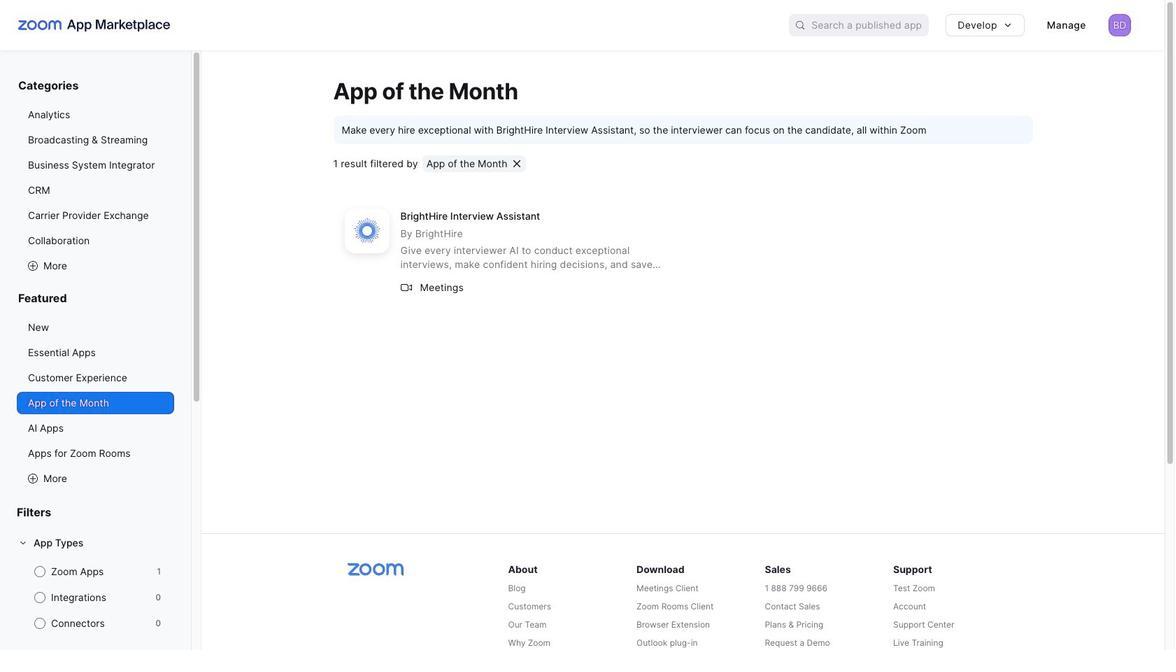 Task type: locate. For each thing, give the bounding box(es) containing it.
current user is barb dwyer element
[[1109, 14, 1132, 36]]

Search text field
[[812, 15, 930, 35]]

search a published app element
[[790, 14, 930, 36]]

banner
[[0, 0, 1165, 50]]



Task type: vqa. For each thing, say whether or not it's contained in the screenshot.
"Search" text box
yes



